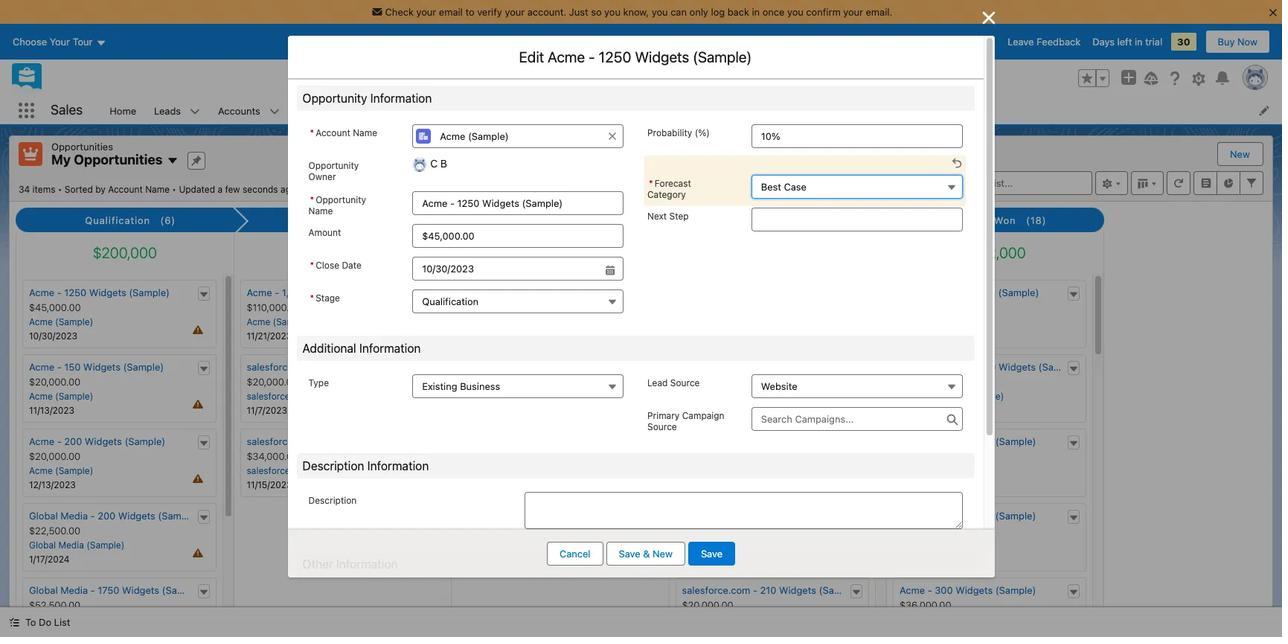 Task type: locate. For each thing, give the bounding box(es) containing it.
my opportunities status
[[19, 184, 179, 195]]

0 horizontal spatial new
[[653, 548, 673, 560]]

None search field
[[914, 171, 1093, 195]]

0 vertical spatial name
[[353, 127, 377, 138]]

probability (%)
[[648, 127, 710, 138]]

* left close
[[310, 260, 314, 271]]

1 horizontal spatial •
[[172, 184, 176, 195]]

* for * stage
[[310, 293, 314, 304]]

close
[[316, 260, 340, 271]]

$45,000.00
[[29, 302, 81, 313]]

text default image
[[198, 290, 209, 300], [1069, 290, 1079, 300], [1069, 364, 1079, 374], [198, 438, 209, 449], [198, 587, 209, 598], [852, 587, 862, 598], [1069, 587, 1079, 598]]

opportunity up * account name
[[303, 92, 367, 105]]

$34,000.00
[[247, 450, 299, 462]]

$20,000.00 inside $20,000.00 acme (sample) 12/13/2023
[[29, 450, 80, 462]]

0 vertical spatial opportunity
[[303, 92, 367, 105]]

0 horizontal spatial global media (sample) link
[[29, 540, 125, 551]]

source left campaign at the right bottom of the page
[[648, 421, 677, 433]]

qualification inside button
[[422, 296, 479, 307]]

in right left
[[1135, 36, 1143, 48]]

analysis
[[332, 214, 375, 226]]

2 horizontal spatial you
[[788, 6, 804, 18]]

0 vertical spatial group
[[1079, 69, 1110, 87]]

Search My Opportunities list view. search field
[[914, 171, 1093, 195]]

amount
[[309, 227, 341, 238]]

- inside the salesforce.com - 320 widgets (sample) $34,000.00 salesforce.com (sample) 11/15/2023
[[318, 436, 322, 448]]

type
[[309, 377, 329, 389]]

description
[[303, 459, 364, 473], [309, 495, 357, 506]]

1 global media (sample) link from the left
[[29, 540, 125, 551]]

1 horizontal spatial in
[[1135, 36, 1143, 48]]

acme (sample) link up '12/13/2023'
[[29, 465, 93, 477]]

existing
[[422, 380, 458, 392]]

2 vertical spatial name
[[309, 205, 333, 217]]

widgets down close
[[309, 287, 347, 299]]

accounts list item
[[209, 97, 289, 124]]

save & new
[[619, 548, 673, 560]]

* for * account name
[[310, 127, 314, 138]]

list view controls image
[[1096, 171, 1129, 195]]

qualification
[[85, 214, 150, 226], [422, 296, 479, 307]]

acme - 140 widgets (sample) link
[[682, 361, 818, 373]]

global media - 1750 widgets (sample) link
[[29, 585, 203, 596]]

2 vertical spatial opportunity
[[316, 194, 366, 205]]

0 horizontal spatial you
[[605, 6, 621, 18]]

text default image for acme - 200 widgets (sample)
[[198, 438, 209, 449]]

so
[[591, 6, 602, 18]]

* down contacts link
[[310, 127, 314, 138]]

list containing home
[[101, 97, 1283, 124]]

do
[[39, 616, 51, 628]]

• right items
[[58, 184, 62, 195]]

$22,500.00 for $22,500.00 global media (sample) 1/17/2024
[[29, 525, 80, 537]]

text default image for global media - 1750 widgets (sample)
[[198, 587, 209, 598]]

acme - 150 widgets (sample) link
[[29, 361, 164, 373]]

global inside $19,500.00 global media (sample) 10/31/2023
[[682, 540, 709, 551]]

$22,500.00 inside $22,500.00 global media (sample) 1/17/2024
[[29, 525, 80, 537]]

2 horizontal spatial your
[[844, 6, 864, 18]]

- for acme - 150 widgets (sample)
[[57, 361, 62, 373]]

global down "$10,000.00"
[[682, 465, 709, 477]]

opportunity down * account name
[[309, 160, 359, 171]]

widgets right 300
[[956, 585, 993, 596]]

&
[[643, 548, 650, 560]]

$75,000.00
[[900, 376, 951, 388]]

your left email.
[[844, 6, 864, 18]]

* left stage
[[310, 293, 314, 304]]

1 vertical spatial 1250
[[64, 287, 86, 299]]

your left the 'email'
[[417, 6, 436, 18]]

0 horizontal spatial group
[[309, 257, 624, 281]]

(%)
[[695, 127, 710, 138]]

(sample) inside $75,000.00 salesforce.com (sample) 4/19/2023
[[966, 391, 1005, 402]]

salesforce.com - 600 widgets (sample) link
[[900, 361, 1080, 373]]

in
[[752, 6, 760, 18], [1135, 36, 1143, 48]]

quotes
[[778, 105, 810, 117]]

feedback
[[1037, 36, 1081, 48]]

next step
[[648, 211, 689, 222]]

needs
[[297, 214, 329, 226]]

300
[[935, 585, 953, 596]]

salesforce.com
[[247, 361, 315, 373], [900, 361, 969, 373], [247, 391, 311, 402], [900, 391, 964, 402], [247, 436, 315, 448], [247, 465, 311, 477], [682, 585, 751, 596]]

1 vertical spatial 200
[[64, 436, 82, 448]]

name for * account name
[[353, 127, 377, 138]]

text default image inside to do list button
[[9, 617, 19, 628]]

information
[[371, 92, 432, 105], [360, 342, 421, 355], [368, 459, 429, 473], [336, 558, 398, 571]]

widgets right 1100
[[959, 287, 996, 299]]

opportunity for owner
[[309, 160, 359, 171]]

acme right edit
[[548, 48, 585, 66]]

leave feedback
[[1008, 36, 1081, 48]]

1 vertical spatial group
[[309, 257, 624, 281]]

1 vertical spatial description
[[309, 495, 357, 506]]

- for salesforce.com - 200 widgets (sample)
[[318, 361, 322, 373]]

$22,500.00 global media (sample) 1/17/2024
[[29, 525, 125, 565]]

0 horizontal spatial 1250
[[64, 287, 86, 299]]

seconds
[[243, 184, 278, 195]]

$20,000.00 inside $20,000.00 acme (sample) 11/13/2023
[[29, 376, 80, 388]]

0 vertical spatial new
[[1231, 148, 1251, 160]]

salesforce.com (sample) link down $75,000.00
[[900, 391, 1005, 402]]

1 vertical spatial account
[[108, 184, 143, 195]]

1 horizontal spatial your
[[505, 6, 525, 18]]

widgets inside the salesforce.com - 320 widgets (sample) $34,000.00 salesforce.com (sample) 11/15/2023
[[346, 436, 383, 448]]

0 vertical spatial $22,500.00
[[682, 376, 734, 388]]

name inside my opportunities|opportunities|list view element
[[145, 184, 170, 195]]

media inside $19,500.00 global media (sample) 10/31/2023
[[712, 540, 737, 551]]

acme (sample) link for 1250
[[29, 316, 93, 328]]

12/13/2023
[[29, 480, 76, 491]]

widgets
[[635, 48, 690, 66], [89, 287, 126, 299], [309, 287, 347, 299], [959, 287, 996, 299], [83, 361, 121, 373], [346, 361, 383, 373], [737, 361, 774, 373], [999, 361, 1036, 373], [85, 436, 122, 448], [346, 436, 383, 448], [766, 436, 803, 448], [956, 436, 993, 448], [118, 510, 155, 522], [956, 510, 993, 522], [122, 585, 159, 596], [779, 585, 817, 596], [956, 585, 993, 596]]

1 save from the left
[[619, 548, 641, 560]]

1 horizontal spatial name
[[309, 205, 333, 217]]

salesforce.com up $34,000.00
[[247, 436, 315, 448]]

1 horizontal spatial you
[[652, 6, 668, 18]]

opportunities down "sales"
[[51, 141, 113, 153]]

(6)
[[160, 214, 176, 226]]

owner
[[309, 171, 336, 182]]

widgets right 140
[[737, 361, 774, 373]]

0 vertical spatial description
[[303, 459, 364, 473]]

acme up $110,000.00
[[247, 287, 272, 299]]

- left 650 on the bottom of page
[[928, 436, 933, 448]]

1 you from the left
[[605, 6, 621, 18]]

1 your from the left
[[417, 6, 436, 18]]

log
[[711, 6, 725, 18]]

0 vertical spatial in
[[752, 6, 760, 18]]

acme - 300 widgets (sample) link
[[900, 585, 1037, 596]]

1 horizontal spatial save
[[701, 548, 723, 560]]

salesforce.com (sample) link down type
[[247, 391, 351, 402]]

information up * account name
[[371, 92, 432, 105]]

information down the salesforce.com - 320 widgets (sample) link
[[368, 459, 429, 473]]

salesforce.com up 11/7/2023
[[247, 391, 311, 402]]

save left &
[[619, 548, 641, 560]]

* inside * opportunity name
[[310, 194, 314, 205]]

2 horizontal spatial 200
[[325, 361, 343, 373]]

media up $22,500.00 global media (sample) 1/17/2024
[[60, 510, 88, 522]]

once
[[763, 6, 785, 18]]

200 up $20,000.00 acme (sample) 12/13/2023
[[64, 436, 82, 448]]

you right 'so'
[[605, 6, 621, 18]]

- for acme - 300 widgets (sample)
[[928, 585, 933, 596]]

0 horizontal spatial account
[[108, 184, 143, 195]]

salesforce.com down the 11/21/2023
[[247, 361, 315, 373]]

save down '$19,500.00'
[[701, 548, 723, 560]]

global up 1/17/2024 at the left bottom of the page
[[29, 540, 56, 551]]

0 vertical spatial qualification
[[85, 214, 150, 226]]

text default image for acme - 300 widgets (sample)
[[1069, 587, 1079, 598]]

0 horizontal spatial 200
[[64, 436, 82, 448]]

name inside * opportunity name
[[309, 205, 333, 217]]

website
[[761, 380, 798, 392]]

$20,000.00
[[29, 376, 80, 388], [247, 376, 298, 388], [29, 450, 80, 462], [682, 599, 734, 611]]

salesforce.com down $75,000.00
[[900, 391, 964, 402]]

acme up 11/13/2023
[[29, 391, 53, 402]]

acme - 1,200 widgets (sample)
[[247, 287, 390, 299]]

widgets for acme - 150 widgets (sample)
[[83, 361, 121, 373]]

global media (sample) link
[[29, 540, 125, 551], [682, 540, 778, 551]]

1 horizontal spatial 200
[[98, 510, 116, 522]]

$45,000.00 acme (sample) 10/30/2023
[[29, 302, 93, 342]]

1 vertical spatial source
[[648, 421, 677, 433]]

opportunities
[[376, 105, 437, 117], [51, 141, 113, 153], [74, 152, 163, 168]]

1 vertical spatial new
[[653, 548, 673, 560]]

widgets for acme - 1100 widgets (sample)
[[959, 287, 996, 299]]

my opportunities|opportunities|list view element
[[9, 136, 1274, 637]]

opportunity up needs analysis
[[316, 194, 366, 205]]

description information
[[303, 459, 429, 473]]

acme up '12/13/2023'
[[29, 465, 53, 477]]

Type button
[[413, 374, 624, 398]]

you right once
[[788, 6, 804, 18]]

0 vertical spatial source
[[671, 377, 700, 389]]

1 vertical spatial name
[[145, 184, 170, 195]]

2 your from the left
[[505, 6, 525, 18]]

widgets right 150
[[83, 361, 121, 373]]

salesforce.com (sample) link for $164,000
[[247, 391, 351, 402]]

forecast
[[655, 178, 692, 189]]

contacts
[[298, 105, 338, 117]]

name up (6) on the top of page
[[145, 184, 170, 195]]

global media (sample) link down '$19,500.00'
[[682, 540, 778, 551]]

0 horizontal spatial name
[[145, 184, 170, 195]]

description down the salesforce.com - 320 widgets (sample) $34,000.00 salesforce.com (sample) 11/15/2023
[[309, 495, 357, 506]]

$22,500.00 up 1/17/2024 at the left bottom of the page
[[29, 525, 80, 537]]

Description text field
[[525, 492, 963, 529]]

widgets up $22,500.00 global media (sample) 1/17/2024
[[118, 510, 155, 522]]

$164,000
[[311, 244, 374, 261]]

widgets right 650 on the bottom of page
[[956, 436, 993, 448]]

now
[[1238, 36, 1258, 48]]

left
[[1118, 36, 1133, 48]]

1250 up '$45,000.00'
[[64, 287, 86, 299]]

$20,000.00 down 10/31/2023
[[682, 599, 734, 611]]

widgets for acme - 650 widgets (sample)
[[956, 436, 993, 448]]

you left can
[[652, 6, 668, 18]]

$20,000.00 down 150
[[29, 376, 80, 388]]

2 horizontal spatial name
[[353, 127, 377, 138]]

text default image for acme - 1100 widgets (sample)
[[1069, 290, 1079, 300]]

0 horizontal spatial qualification
[[85, 214, 150, 226]]

- left 150
[[57, 361, 62, 373]]

$20,000.00 inside $20,000.00 salesforce.com (sample) 11/7/2023
[[247, 376, 298, 388]]

media
[[714, 436, 741, 448], [712, 465, 737, 477], [60, 510, 88, 522], [58, 540, 84, 551], [712, 540, 737, 551], [60, 585, 88, 596]]

* left forecast
[[649, 178, 653, 189]]

1 vertical spatial in
[[1135, 36, 1143, 48]]

- up $20,000.00 acme (sample) 12/13/2023
[[57, 436, 62, 448]]

opportunities up 'by' at the top left
[[74, 152, 163, 168]]

widgets right 1750
[[122, 585, 159, 596]]

* inside * forecast category
[[649, 178, 653, 189]]

acme up the 10/30/2023
[[29, 316, 53, 328]]

* for * opportunity name
[[310, 194, 314, 205]]

acme inside $20,000.00 acme (sample) 12/13/2023
[[29, 465, 53, 477]]

information for additional information
[[360, 342, 421, 355]]

acme - 200 widgets (sample) link
[[29, 436, 165, 448]]

1/2/2024
[[682, 405, 719, 416]]

200 up $22,500.00 global media (sample) 1/17/2024
[[98, 510, 116, 522]]

None text field
[[413, 191, 624, 215]]

global media - 1750 widgets (sample)
[[29, 585, 203, 596]]

inverse image
[[980, 9, 998, 27]]

0 vertical spatial 200
[[325, 361, 343, 373]]

acme up the 11/21/2023
[[247, 316, 270, 328]]

acme down $60,000.00
[[900, 465, 924, 477]]

list
[[101, 97, 1283, 124]]

widgets for acme - 500 widgets (sample)
[[956, 510, 993, 522]]

opportunities list item
[[367, 97, 466, 124]]

(sample) inside $22,500.00 global media (sample) 1/17/2024
[[86, 540, 125, 551]]

global media (sample) link up 1/17/2024 at the left bottom of the page
[[29, 540, 125, 551]]

1 horizontal spatial global media (sample) link
[[682, 540, 778, 551]]

3 you from the left
[[788, 6, 804, 18]]

widgets down 'additional information'
[[346, 361, 383, 373]]

1 horizontal spatial account
[[316, 127, 351, 138]]

(sample)
[[693, 48, 752, 66], [129, 287, 170, 299], [349, 287, 390, 299], [999, 287, 1040, 299], [55, 316, 93, 328], [273, 316, 311, 328], [123, 361, 164, 373], [385, 361, 426, 373], [777, 361, 818, 373], [1039, 361, 1080, 373], [55, 391, 93, 402], [313, 391, 351, 402], [966, 391, 1005, 402], [125, 436, 165, 448], [385, 436, 426, 448], [806, 436, 846, 448], [996, 436, 1037, 448], [55, 465, 93, 477], [313, 465, 351, 477], [740, 465, 778, 477], [926, 465, 964, 477], [158, 510, 199, 522], [996, 510, 1037, 522], [86, 540, 125, 551], [740, 540, 778, 551], [162, 585, 203, 596], [819, 585, 860, 596], [996, 585, 1037, 596]]

global up 10/31/2023
[[682, 540, 709, 551]]

group
[[1079, 69, 1110, 87], [309, 257, 624, 281]]

media down "$10,000.00"
[[712, 465, 737, 477]]

0 vertical spatial 1250
[[599, 48, 632, 66]]

media up "$10,000.00"
[[714, 436, 741, 448]]

- for acme - 1250 widgets (sample)
[[57, 287, 62, 299]]

0 horizontal spatial save
[[619, 548, 641, 560]]

0 horizontal spatial your
[[417, 6, 436, 18]]

1/17/2024
[[29, 554, 70, 565]]

days left in trial
[[1093, 36, 1163, 48]]

- up type
[[318, 361, 322, 373]]

text default image
[[427, 290, 438, 300], [198, 364, 209, 374], [1069, 438, 1079, 449], [198, 513, 209, 523], [1069, 513, 1079, 523], [9, 617, 19, 628]]

- left 300
[[928, 585, 933, 596]]

$22,500.00 down 140
[[682, 376, 734, 388]]

group up stage, qualification button at the top
[[309, 257, 624, 281]]

- up '$45,000.00'
[[57, 287, 62, 299]]

11/15/2023
[[247, 480, 292, 491]]

acme (sample) link up 11/13/2023
[[29, 391, 93, 402]]

10/31/2023
[[682, 554, 729, 565]]

description down 320
[[303, 459, 364, 473]]

to
[[466, 6, 475, 18]]

$75,000.00 salesforce.com (sample) 4/19/2023
[[900, 376, 1005, 416]]

text default image for acme - 1,200 widgets (sample)
[[427, 290, 438, 300]]

11/7/2023
[[247, 405, 287, 416]]

150
[[64, 361, 81, 373]]

$22,500.00 for $22,500.00
[[682, 376, 734, 388]]

salesforce.com down 10/31/2023
[[682, 585, 751, 596]]

new button
[[1219, 143, 1263, 165]]

name down the opportunity information
[[353, 127, 377, 138]]

global up "$10,000.00"
[[682, 436, 711, 448]]

new
[[1231, 148, 1251, 160], [653, 548, 673, 560]]

existing business
[[422, 380, 500, 392]]

Forecast Category, Best Case button
[[752, 175, 963, 199]]

acme (sample) link for 1,200
[[247, 316, 311, 328]]

1 horizontal spatial new
[[1231, 148, 1251, 160]]

$110,000.00
[[247, 302, 301, 313]]

- for acme - 500 widgets (sample)
[[928, 510, 933, 522]]

widgets right 500
[[956, 510, 993, 522]]

- left 140
[[710, 361, 715, 373]]

calendar link
[[466, 97, 524, 124]]

media down '$19,500.00'
[[712, 540, 737, 551]]

0 horizontal spatial •
[[58, 184, 62, 195]]

10/18/2023
[[900, 331, 947, 342]]

1 horizontal spatial qualification
[[422, 296, 479, 307]]

34 items • sorted by account name • updated a few seconds ago
[[19, 184, 296, 195]]

global down '12/13/2023'
[[29, 510, 58, 522]]

• left updated
[[172, 184, 176, 195]]

reports
[[705, 105, 741, 117]]

information up salesforce.com - 200 widgets (sample) 'link' at left bottom
[[360, 342, 421, 355]]

(sample) inside $20,000.00 acme (sample) 12/13/2023
[[55, 465, 93, 477]]

Lead Source button
[[752, 374, 963, 398]]

opportunity inside * opportunity name
[[316, 194, 366, 205]]

acme down 11/13/2023
[[29, 436, 54, 448]]

qualification inside my opportunities|opportunities|list view element
[[85, 214, 150, 226]]

best case list item
[[645, 156, 966, 206]]

widgets right 210
[[779, 585, 817, 596]]

lead
[[648, 377, 668, 389]]

$20,000.00 up 11/7/2023
[[247, 376, 298, 388]]

0 horizontal spatial $22,500.00
[[29, 525, 80, 537]]

widgets for salesforce.com - 600 widgets (sample)
[[999, 361, 1036, 373]]

salesforce.com (sample) link down $34,000.00
[[247, 465, 351, 477]]

$200,000
[[93, 244, 157, 261]]

1 vertical spatial qualification
[[422, 296, 479, 307]]

1250 up 'search...' button
[[599, 48, 632, 66]]

* up the "needs"
[[310, 194, 314, 205]]

quotes list item
[[769, 97, 839, 124]]

1 vertical spatial opportunity
[[309, 160, 359, 171]]

1 horizontal spatial $22,500.00
[[682, 376, 734, 388]]

additional
[[303, 342, 356, 355]]

widgets down '$200,000'
[[89, 287, 126, 299]]

email
[[439, 6, 463, 18]]

- for acme - 1,200 widgets (sample)
[[275, 287, 279, 299]]

information for description information
[[368, 459, 429, 473]]

acme (sample) link for 200
[[29, 465, 93, 477]]

None text field
[[413, 257, 624, 281]]

acme (sample) link down $110,000.00
[[247, 316, 311, 328]]

acme (sample) link down '$45,000.00'
[[29, 316, 93, 328]]

can
[[671, 6, 687, 18]]

source inside primary campaign source
[[648, 421, 677, 433]]

2 vertical spatial 200
[[98, 510, 116, 522]]

2 save from the left
[[701, 548, 723, 560]]

1 vertical spatial $22,500.00
[[29, 525, 80, 537]]

text default image for global media - 200 widgets (sample)
[[198, 513, 209, 523]]

accounts link
[[209, 97, 269, 124]]

source right lead
[[671, 377, 700, 389]]

your
[[417, 6, 436, 18], [505, 6, 525, 18], [844, 6, 864, 18]]

widgets up description information
[[346, 436, 383, 448]]

information right other
[[336, 558, 398, 571]]

1 horizontal spatial group
[[1079, 69, 1110, 87]]

additional information
[[303, 342, 421, 355]]

1 • from the left
[[58, 184, 62, 195]]

widgets for acme - 300 widgets (sample)
[[956, 585, 993, 596]]

save
[[619, 548, 641, 560], [701, 548, 723, 560]]



Task type: vqa. For each thing, say whether or not it's contained in the screenshot.


Task type: describe. For each thing, give the bounding box(es) containing it.
cancel
[[560, 548, 591, 560]]

global up $52,500.00
[[29, 585, 58, 596]]

trial
[[1146, 36, 1163, 48]]

1/15/2024
[[682, 331, 724, 342]]

acme - 650 widgets (sample)
[[900, 436, 1037, 448]]

- for acme - 200 widgets (sample)
[[57, 436, 62, 448]]

acme up $50,000.00
[[900, 510, 926, 522]]

2 global media (sample) link from the left
[[682, 540, 778, 551]]

opportunity information
[[303, 92, 432, 105]]

acme - 150 widgets (sample)
[[29, 361, 164, 373]]

check your email to verify your account. just so you know, you can only log back in once you confirm your email.
[[385, 6, 893, 18]]

select list display image
[[1132, 171, 1164, 195]]

save for save
[[701, 548, 723, 560]]

$19,500.00 global media (sample) 10/31/2023
[[682, 525, 778, 565]]

$20,000.00 acme (sample) 11/13/2023
[[29, 376, 93, 416]]

dashboards list item
[[605, 97, 697, 124]]

stage
[[316, 293, 340, 304]]

group containing *
[[309, 257, 624, 281]]

text default image for acme - 650 widgets (sample)
[[1069, 438, 1079, 449]]

$20,000.00 for acme - 150 widgets (sample)
[[29, 376, 80, 388]]

information for other information
[[336, 558, 398, 571]]

- for salesforce.com - 210 widgets (sample)
[[753, 585, 758, 596]]

- inside global media - 80 widgets (sample) $10,000.00 global media (sample)
[[744, 436, 748, 448]]

210
[[761, 585, 777, 596]]

* forecast category
[[648, 178, 692, 200]]

widgets for salesforce.com - 320 widgets (sample) $34,000.00 salesforce.com (sample) 11/15/2023
[[346, 436, 383, 448]]

$20,000.00 for salesforce.com - 200 widgets (sample)
[[247, 376, 298, 388]]

acme inside $20,000.00 acme (sample) 11/13/2023
[[29, 391, 53, 402]]

- for salesforce.com - 600 widgets (sample)
[[971, 361, 976, 373]]

probability
[[648, 127, 693, 138]]

widgets for acme - 140 widgets (sample)
[[737, 361, 774, 373]]

account.
[[528, 6, 567, 18]]

reports link
[[697, 97, 750, 124]]

acme (sample) link for 150
[[29, 391, 93, 402]]

text default image for salesforce.com - 210 widgets (sample)
[[852, 587, 862, 598]]

Amount text field
[[413, 224, 624, 248]]

save button
[[689, 542, 736, 566]]

calendar list item
[[466, 97, 543, 124]]

leave feedback link
[[1008, 36, 1081, 48]]

3 your from the left
[[844, 6, 864, 18]]

best
[[761, 181, 782, 193]]

$512,000
[[965, 244, 1026, 261]]

accounts
[[218, 105, 260, 117]]

reports list item
[[697, 97, 769, 124]]

(sample) inside $19,500.00 global media (sample) 10/31/2023
[[740, 540, 778, 551]]

2 • from the left
[[172, 184, 176, 195]]

my opportunities
[[51, 152, 163, 168]]

salesforce.com (sample) link for $512,000
[[900, 391, 1005, 402]]

(sample) inside $110,000.00 acme (sample) 11/21/2023
[[273, 316, 311, 328]]

$110,000.00 acme (sample) 11/21/2023
[[247, 302, 311, 342]]

- left 1750
[[91, 585, 95, 596]]

acme - 1,200 widgets (sample) link
[[247, 287, 390, 299]]

opportunities link
[[367, 97, 446, 124]]

global media - 80 widgets (sample) link
[[682, 436, 846, 448]]

$20,000.00 salesforce.com (sample) 11/7/2023
[[247, 376, 351, 416]]

text default image for salesforce.com - 600 widgets (sample)
[[1069, 364, 1079, 374]]

2 you from the left
[[652, 6, 668, 18]]

salesforce.com - 210 widgets (sample)
[[682, 585, 860, 596]]

text default image for acme - 150 widgets (sample)
[[198, 364, 209, 374]]

Primary Campaign Source text field
[[752, 407, 963, 431]]

acme inside $60,000.00 acme (sample)
[[900, 465, 924, 477]]

buy
[[1218, 36, 1236, 48]]

won
[[995, 214, 1017, 226]]

lead source
[[648, 377, 700, 389]]

leads list item
[[145, 97, 209, 124]]

1 horizontal spatial 1250
[[599, 48, 632, 66]]

* opportunity name
[[309, 194, 366, 217]]

1750
[[98, 585, 119, 596]]

primary
[[648, 410, 680, 421]]

- for salesforce.com - 320 widgets (sample) $34,000.00 salesforce.com (sample) 11/15/2023
[[318, 436, 322, 448]]

(sample) inside $45,000.00 acme (sample) 10/30/2023
[[55, 316, 93, 328]]

Probability (%) text field
[[752, 124, 963, 148]]

text default image for acme - 1250 widgets (sample)
[[198, 290, 209, 300]]

- up $22,500.00 global media (sample) 1/17/2024
[[91, 510, 95, 522]]

acme up $60,000.00
[[900, 436, 926, 448]]

quotes link
[[769, 97, 819, 124]]

account inside my opportunities|opportunities|list view element
[[108, 184, 143, 195]]

acme - 500 widgets (sample)
[[900, 510, 1037, 522]]

acme inside $110,000.00 acme (sample) 11/21/2023
[[247, 316, 270, 328]]

widgets for acme - 200 widgets (sample)
[[85, 436, 122, 448]]

name for * opportunity name
[[309, 205, 333, 217]]

updated
[[179, 184, 215, 195]]

200 for acme
[[64, 436, 82, 448]]

0 horizontal spatial in
[[752, 6, 760, 18]]

next
[[648, 211, 667, 222]]

$10,000.00
[[682, 450, 732, 462]]

$36,000.00
[[900, 599, 952, 611]]

to do list button
[[0, 608, 79, 637]]

contacts link
[[289, 97, 347, 124]]

0 vertical spatial account
[[316, 127, 351, 138]]

save for save & new
[[619, 548, 641, 560]]

acme - 1100 widgets (sample)
[[900, 287, 1040, 299]]

(sample) inside $20,000.00 salesforce.com (sample) 11/7/2023
[[313, 391, 351, 402]]

(sample) inside $20,000.00 acme (sample) 11/13/2023
[[55, 391, 93, 402]]

140
[[718, 361, 734, 373]]

step
[[670, 211, 689, 222]]

acme up '$45,000.00'
[[29, 287, 54, 299]]

salesforce.com inside $20,000.00 salesforce.com (sample) 11/7/2023
[[247, 391, 311, 402]]

4/19/2023
[[900, 405, 943, 416]]

opportunity for information
[[303, 92, 367, 105]]

acme left 1100
[[900, 287, 926, 299]]

* close date
[[310, 260, 362, 271]]

acme - 300 widgets (sample)
[[900, 585, 1037, 596]]

- for acme - 140 widgets (sample)
[[710, 361, 715, 373]]

widgets for acme - 1250 widgets (sample)
[[89, 287, 126, 299]]

know,
[[624, 6, 649, 18]]

widgets for salesforce.com - 200 widgets (sample)
[[346, 361, 383, 373]]

acme left 150
[[29, 361, 54, 373]]

11/21/2023
[[247, 331, 292, 342]]

- up 'search...' button
[[589, 48, 595, 66]]

acme - 1250 widgets (sample)
[[29, 287, 170, 299]]

Stage, Qualification button
[[413, 290, 624, 313]]

acme up the lead source
[[682, 361, 708, 373]]

email.
[[866, 6, 893, 18]]

contacts list item
[[289, 97, 367, 124]]

- for acme - 1100 widgets (sample)
[[928, 287, 933, 299]]

acme inside $45,000.00 acme (sample) 10/30/2023
[[29, 316, 53, 328]]

* for * forecast category
[[649, 178, 653, 189]]

salesforce.com up $75,000.00
[[900, 361, 969, 373]]

- for acme - 650 widgets (sample)
[[928, 436, 933, 448]]

buy now button
[[1206, 30, 1271, 54]]

200 for salesforce.com
[[325, 361, 343, 373]]

description for description information
[[303, 459, 364, 473]]

salesforce.com - 210 widgets (sample) link
[[682, 585, 860, 596]]

just
[[569, 6, 589, 18]]

34
[[19, 184, 30, 195]]

leave
[[1008, 36, 1034, 48]]

* for * close date
[[310, 260, 314, 271]]

salesforce.com - 320 widgets (sample) link
[[247, 436, 426, 448]]

widgets down can
[[635, 48, 690, 66]]

salesforce.com inside $75,000.00 salesforce.com (sample) 4/19/2023
[[900, 391, 964, 402]]

acme - 1250 widgets (sample) link
[[29, 287, 170, 299]]

widgets for acme - 1,200 widgets (sample)
[[309, 287, 347, 299]]

salesforce.com down $34,000.00
[[247, 465, 311, 477]]

Next Step text field
[[752, 208, 963, 232]]

save & new button
[[606, 542, 686, 566]]

(18)
[[1027, 214, 1047, 226]]

opportunities inside list item
[[376, 105, 437, 117]]

acme up $36,000.00
[[900, 585, 926, 596]]

widgets inside global media - 80 widgets (sample) $10,000.00 global media (sample)
[[766, 436, 803, 448]]

best case
[[761, 181, 807, 193]]

$20,000.00 for acme - 200 widgets (sample)
[[29, 450, 80, 462]]

information for opportunity information
[[371, 92, 432, 105]]

320
[[325, 436, 343, 448]]

global media - 200 widgets (sample) link
[[29, 510, 199, 522]]

global inside $22,500.00 global media (sample) 1/17/2024
[[29, 540, 56, 551]]

* account name
[[310, 127, 377, 138]]

new inside my opportunities|opportunities|list view element
[[1231, 148, 1251, 160]]

dashboards
[[614, 105, 668, 117]]

dashboards link
[[605, 97, 677, 124]]

cancel button
[[547, 542, 603, 566]]

leads link
[[145, 97, 190, 124]]

widgets for salesforce.com - 210 widgets (sample)
[[779, 585, 817, 596]]

description for description
[[309, 495, 357, 506]]

Acme (Sample) text field
[[413, 124, 624, 148]]

media inside $22,500.00 global media (sample) 1/17/2024
[[58, 540, 84, 551]]

sorted
[[65, 184, 93, 195]]

sales
[[51, 102, 83, 118]]

1250 inside my opportunities|opportunities|list view element
[[64, 287, 86, 299]]

my
[[51, 152, 71, 168]]

500
[[935, 510, 953, 522]]

salesforce.com - 200 widgets (sample) link
[[247, 361, 426, 373]]

verify
[[477, 6, 502, 18]]

text default image for acme - 500 widgets (sample)
[[1069, 513, 1079, 523]]

media up $52,500.00
[[60, 585, 88, 596]]

forecasts link
[[543, 97, 605, 124]]

(sample) inside $60,000.00 acme (sample)
[[926, 465, 964, 477]]



